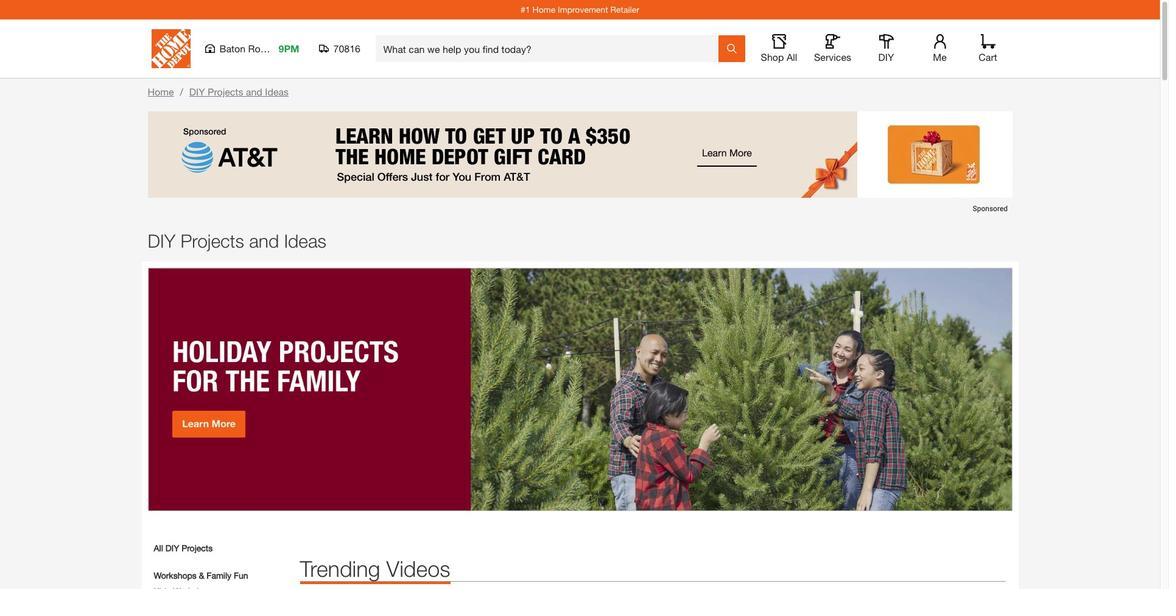 Task type: describe. For each thing, give the bounding box(es) containing it.
#1 home improvement retailer
[[521, 4, 639, 15]]

shop
[[761, 51, 784, 63]]

1 horizontal spatial home
[[533, 4, 555, 15]]

0 vertical spatial diy projects and ideas
[[189, 86, 289, 97]]

1 vertical spatial all
[[154, 543, 163, 554]]

retailer
[[610, 4, 639, 15]]

trending
[[300, 556, 380, 582]]

trending videos
[[300, 556, 450, 582]]

all diy projects
[[154, 543, 213, 554]]

diy button
[[867, 34, 906, 63]]

1 vertical spatial and
[[249, 230, 279, 251]]

workshops & family fun link
[[154, 569, 248, 582]]

holiday projects for the family image
[[148, 268, 1012, 512]]

0 vertical spatial projects
[[208, 86, 243, 97]]

cart link
[[975, 34, 1001, 63]]

the home depot logo image
[[151, 29, 190, 68]]

shop all
[[761, 51, 797, 63]]

baton rouge 9pm
[[220, 43, 299, 54]]

#1
[[521, 4, 530, 15]]

all diy projects link
[[154, 542, 213, 555]]

70816 button
[[319, 43, 361, 55]]

improvement
[[558, 4, 608, 15]]

videos
[[386, 556, 450, 582]]

rouge
[[248, 43, 277, 54]]

services
[[814, 51, 851, 63]]



Task type: vqa. For each thing, say whether or not it's contained in the screenshot.
the Retailer
yes



Task type: locate. For each thing, give the bounding box(es) containing it.
me
[[933, 51, 947, 63]]

0 horizontal spatial all
[[154, 543, 163, 554]]

0 vertical spatial ideas
[[265, 86, 289, 97]]

all
[[787, 51, 797, 63], [154, 543, 163, 554]]

cart
[[979, 51, 997, 63]]

diy projects and ideas link
[[189, 86, 289, 97]]

and
[[246, 86, 262, 97], [249, 230, 279, 251]]

1 vertical spatial ideas
[[284, 230, 326, 251]]

all right shop
[[787, 51, 797, 63]]

What can we help you find today? search field
[[383, 36, 718, 61]]

family
[[207, 571, 231, 581]]

advertisement region
[[148, 111, 1012, 218]]

workshops & family fun
[[154, 571, 248, 581]]

0 vertical spatial home
[[533, 4, 555, 15]]

home down the home depot logo
[[148, 86, 174, 97]]

diy inside button
[[878, 51, 894, 63]]

1 vertical spatial home
[[148, 86, 174, 97]]

diy projects and ideas
[[189, 86, 289, 97], [148, 230, 326, 251]]

home
[[533, 4, 555, 15], [148, 86, 174, 97]]

fun
[[234, 571, 248, 581]]

home right #1 at the left top of the page
[[533, 4, 555, 15]]

70816
[[333, 43, 360, 54]]

services button
[[813, 34, 852, 63]]

0 vertical spatial and
[[246, 86, 262, 97]]

all inside button
[[787, 51, 797, 63]]

1 vertical spatial diy projects and ideas
[[148, 230, 326, 251]]

baton
[[220, 43, 246, 54]]

0 horizontal spatial home
[[148, 86, 174, 97]]

9pm
[[279, 43, 299, 54]]

all up workshops
[[154, 543, 163, 554]]

2 vertical spatial projects
[[182, 543, 213, 554]]

shop all button
[[760, 34, 799, 63]]

ideas
[[265, 86, 289, 97], [284, 230, 326, 251]]

workshops
[[154, 571, 197, 581]]

0 vertical spatial all
[[787, 51, 797, 63]]

&
[[199, 571, 204, 581]]

home link
[[148, 86, 174, 97]]

projects
[[208, 86, 243, 97], [180, 230, 244, 251], [182, 543, 213, 554]]

me button
[[920, 34, 959, 63]]

1 vertical spatial projects
[[180, 230, 244, 251]]

diy
[[878, 51, 894, 63], [189, 86, 205, 97], [148, 230, 175, 251], [165, 543, 179, 554]]

1 horizontal spatial all
[[787, 51, 797, 63]]



